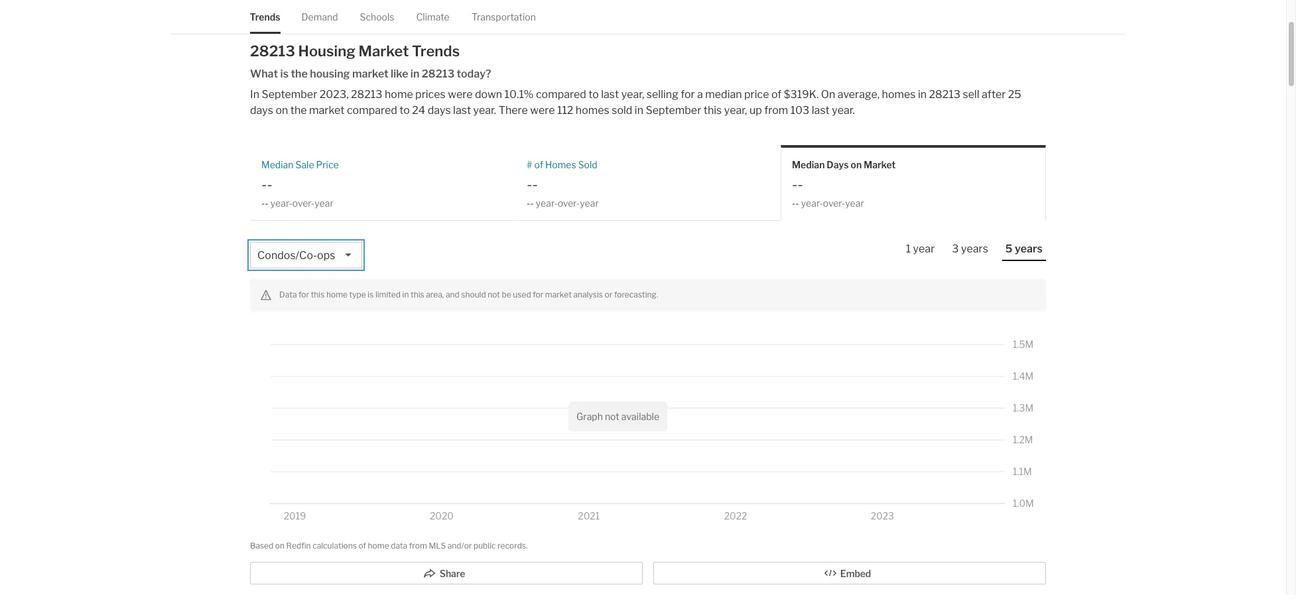 Task type: describe. For each thing, give the bounding box(es) containing it.
there
[[499, 104, 528, 117]]

should
[[461, 290, 486, 300]]

median for -
[[261, 159, 294, 171]]

112
[[557, 104, 574, 117]]

5 years
[[1006, 243, 1043, 255]]

based
[[250, 541, 274, 551]]

year inside the median days on market -- -- year-over-year
[[845, 198, 864, 209]]

based on redfin calculations of home data from mls and/or public records.
[[250, 541, 528, 551]]

share
[[440, 569, 465, 580]]

2 vertical spatial home
[[368, 541, 389, 551]]

mls
[[429, 541, 446, 551]]

in right sold
[[635, 104, 644, 117]]

1 horizontal spatial to
[[589, 88, 599, 101]]

1
[[906, 243, 911, 255]]

0 horizontal spatial trends
[[250, 11, 281, 23]]

be
[[502, 290, 511, 300]]

days
[[827, 159, 849, 171]]

transportation link
[[472, 0, 536, 34]]

home inside in september 2023, 28213 home prices were down 10.1% compared to last year, selling for a median price of $319k. on average, homes in 28213 sell after 25 days on the market compared to 24 days last year. there were 112 homes sold in september this year, up from 103 last year.
[[385, 88, 413, 101]]

$319k.
[[784, 88, 819, 101]]

share button
[[250, 563, 643, 585]]

0 vertical spatial homes
[[882, 88, 916, 101]]

0 vertical spatial were
[[448, 88, 473, 101]]

public
[[474, 541, 496, 551]]

median for market
[[792, 159, 825, 171]]

sale
[[296, 159, 314, 171]]

2 days from the left
[[428, 104, 451, 117]]

5 years button
[[1002, 242, 1046, 261]]

graph
[[577, 411, 603, 422]]

103
[[791, 104, 810, 117]]

sold
[[612, 104, 633, 117]]

median sale price -- -- year-over-year
[[261, 159, 339, 209]]

1 year button
[[903, 242, 938, 260]]

the inside in september 2023, 28213 home prices were down 10.1% compared to last year, selling for a median price of $319k. on average, homes in 28213 sell after 25 days on the market compared to 24 days last year. there were 112 homes sold in september this year, up from 103 last year.
[[290, 104, 307, 117]]

year- for # of homes sold -- -- year-over-year
[[536, 198, 558, 209]]

condos/co-
[[257, 249, 317, 262]]

0 vertical spatial the
[[291, 68, 308, 80]]

2023,
[[320, 88, 349, 101]]

2 horizontal spatial market
[[545, 290, 572, 300]]

or
[[605, 290, 613, 300]]

market inside in september 2023, 28213 home prices were down 10.1% compared to last year, selling for a median price of $319k. on average, homes in 28213 sell after 25 days on the market compared to 24 days last year. there were 112 homes sold in september this year, up from 103 last year.
[[309, 104, 345, 117]]

market inside the median days on market -- -- year-over-year
[[864, 159, 896, 171]]

over- inside the median sale price -- -- year-over-year
[[292, 198, 315, 209]]

in right like
[[411, 68, 420, 80]]

1 horizontal spatial for
[[533, 290, 544, 300]]

year- for median days on market -- -- year-over-year
[[801, 198, 823, 209]]

1 vertical spatial were
[[530, 104, 555, 117]]

1 horizontal spatial is
[[368, 290, 374, 300]]

1 horizontal spatial market
[[352, 68, 389, 80]]

what is the housing market like in 28213 today?
[[250, 68, 491, 80]]

on
[[821, 88, 836, 101]]

for inside in september 2023, 28213 home prices were down 10.1% compared to last year, selling for a median price of $319k. on average, homes in 28213 sell after 25 days on the market compared to 24 days last year. there were 112 homes sold in september this year, up from 103 last year.
[[681, 88, 695, 101]]

2 year. from the left
[[832, 104, 855, 117]]

records.
[[498, 541, 528, 551]]

graph not available
[[577, 411, 660, 422]]

1 vertical spatial home
[[326, 290, 348, 300]]

1 horizontal spatial trends
[[412, 43, 460, 60]]

28213 down the "what is the housing market like in 28213 today?"
[[351, 88, 383, 101]]

ops
[[317, 249, 335, 262]]

0 vertical spatial market
[[359, 43, 409, 60]]

in left sell
[[918, 88, 927, 101]]

embed
[[840, 569, 871, 580]]

2 horizontal spatial last
[[812, 104, 830, 117]]

year inside the # of homes sold -- -- year-over-year
[[580, 198, 599, 209]]

transportation
[[472, 11, 536, 23]]

demand
[[302, 11, 338, 23]]

1 days from the left
[[250, 104, 273, 117]]

3 years
[[952, 243, 989, 255]]

condos/co-ops
[[257, 249, 335, 262]]

0 vertical spatial compared
[[536, 88, 586, 101]]

embed button
[[654, 563, 1046, 585]]

climate
[[417, 11, 450, 23]]

selling
[[647, 88, 679, 101]]

of inside in september 2023, 28213 home prices were down 10.1% compared to last year, selling for a median price of $319k. on average, homes in 28213 sell after 25 days on the market compared to 24 days last year. there were 112 homes sold in september this year, up from 103 last year.
[[772, 88, 782, 101]]

28213 up 'prices'
[[422, 68, 455, 80]]



Task type: vqa. For each thing, say whether or not it's contained in the screenshot.
leftmost by
no



Task type: locate. For each thing, give the bounding box(es) containing it.
1 vertical spatial compared
[[347, 104, 397, 117]]

today?
[[457, 68, 491, 80]]

year.
[[473, 104, 496, 117], [832, 104, 855, 117]]

on
[[276, 104, 288, 117], [851, 159, 862, 171], [275, 541, 285, 551]]

from right up
[[764, 104, 788, 117]]

data for this home type is limited in this area,      and should not be used for market analysis or forecasting.
[[279, 290, 658, 300]]

10.1%
[[505, 88, 534, 101]]

from right data
[[409, 541, 427, 551]]

home left type
[[326, 290, 348, 300]]

1 vertical spatial year,
[[724, 104, 747, 117]]

0 vertical spatial year,
[[621, 88, 645, 101]]

market down 2023,
[[309, 104, 345, 117]]

2 horizontal spatial for
[[681, 88, 695, 101]]

2 horizontal spatial over-
[[823, 198, 845, 209]]

over-
[[292, 198, 315, 209], [558, 198, 580, 209], [823, 198, 845, 209]]

year. down average,
[[832, 104, 855, 117]]

0 vertical spatial on
[[276, 104, 288, 117]]

0 vertical spatial trends
[[250, 11, 281, 23]]

0 horizontal spatial for
[[299, 290, 309, 300]]

year, down median
[[724, 104, 747, 117]]

over- inside the median days on market -- -- year-over-year
[[823, 198, 845, 209]]

up
[[750, 104, 762, 117]]

2 horizontal spatial year-
[[801, 198, 823, 209]]

this inside in september 2023, 28213 home prices were down 10.1% compared to last year, selling for a median price of $319k. on average, homes in 28213 sell after 25 days on the market compared to 24 days last year. there were 112 homes sold in september this year, up from 103 last year.
[[704, 104, 722, 117]]

of right the #
[[534, 159, 543, 171]]

0 horizontal spatial were
[[448, 88, 473, 101]]

1 horizontal spatial over-
[[558, 198, 580, 209]]

days down 'in'
[[250, 104, 273, 117]]

on right days
[[851, 159, 862, 171]]

over- down days
[[823, 198, 845, 209]]

median
[[705, 88, 742, 101]]

years inside 3 years button
[[961, 243, 989, 255]]

in
[[250, 88, 259, 101]]

over- down sale
[[292, 198, 315, 209]]

last up sold
[[601, 88, 619, 101]]

this left area,
[[411, 290, 424, 300]]

1 vertical spatial homes
[[576, 104, 610, 117]]

0 horizontal spatial market
[[309, 104, 345, 117]]

the left the housing in the left top of the page
[[291, 68, 308, 80]]

1 horizontal spatial of
[[534, 159, 543, 171]]

is right type
[[368, 290, 374, 300]]

2 horizontal spatial this
[[704, 104, 722, 117]]

forecasting.
[[614, 290, 658, 300]]

available
[[622, 411, 660, 422]]

homes right the "112"
[[576, 104, 610, 117]]

year- inside the median sale price -- -- year-over-year
[[270, 198, 293, 209]]

on right based
[[275, 541, 285, 551]]

1 vertical spatial market
[[864, 159, 896, 171]]

of inside the # of homes sold -- -- year-over-year
[[534, 159, 543, 171]]

homes right average,
[[882, 88, 916, 101]]

1 year- from the left
[[270, 198, 293, 209]]

1 horizontal spatial market
[[864, 159, 896, 171]]

not left be
[[488, 290, 500, 300]]

1 horizontal spatial homes
[[882, 88, 916, 101]]

trends left demand on the top of page
[[250, 11, 281, 23]]

1 year
[[906, 243, 935, 255]]

what
[[250, 68, 278, 80]]

1 horizontal spatial from
[[764, 104, 788, 117]]

last
[[601, 88, 619, 101], [453, 104, 471, 117], [812, 104, 830, 117]]

market up the "what is the housing market like in 28213 today?"
[[359, 43, 409, 60]]

trends down climate "link"
[[412, 43, 460, 60]]

after
[[982, 88, 1006, 101]]

climate link
[[417, 0, 450, 34]]

0 horizontal spatial from
[[409, 541, 427, 551]]

in september 2023, 28213 home prices were down 10.1% compared to last year, selling for a median price of $319k. on average, homes in 28213 sell after 25 days on the market compared to 24 days last year. there were 112 homes sold in september this year, up from 103 last year.
[[250, 88, 1022, 117]]

like
[[391, 68, 408, 80]]

schools link
[[360, 0, 395, 34]]

3 over- from the left
[[823, 198, 845, 209]]

over- inside the # of homes sold -- -- year-over-year
[[558, 198, 580, 209]]

0 horizontal spatial september
[[262, 88, 317, 101]]

of right calculations at the left
[[359, 541, 366, 551]]

in right limited
[[402, 290, 409, 300]]

years right 3
[[961, 243, 989, 255]]

3
[[952, 243, 959, 255]]

were left the "112"
[[530, 104, 555, 117]]

year, up sold
[[621, 88, 645, 101]]

not right graph
[[605, 411, 620, 422]]

year,
[[621, 88, 645, 101], [724, 104, 747, 117]]

over- down homes at the top of the page
[[558, 198, 580, 209]]

years for 3 years
[[961, 243, 989, 255]]

prices
[[415, 88, 446, 101]]

0 horizontal spatial market
[[359, 43, 409, 60]]

is right what at the left of the page
[[280, 68, 289, 80]]

median left sale
[[261, 159, 294, 171]]

28213 left sell
[[929, 88, 961, 101]]

0 horizontal spatial is
[[280, 68, 289, 80]]

0 horizontal spatial year,
[[621, 88, 645, 101]]

year. down the down
[[473, 104, 496, 117]]

market right days
[[864, 159, 896, 171]]

years for 5 years
[[1015, 243, 1043, 255]]

years inside 5 years button
[[1015, 243, 1043, 255]]

this down median
[[704, 104, 722, 117]]

0 vertical spatial to
[[589, 88, 599, 101]]

homes
[[545, 159, 576, 171]]

over- for # of homes sold -- -- year-over-year
[[558, 198, 580, 209]]

last down today?
[[453, 104, 471, 117]]

is
[[280, 68, 289, 80], [368, 290, 374, 300]]

on inside in september 2023, 28213 home prices were down 10.1% compared to last year, selling for a median price of $319k. on average, homes in 28213 sell after 25 days on the market compared to 24 days last year. there were 112 homes sold in september this year, up from 103 last year.
[[276, 104, 288, 117]]

september down what at the left of the page
[[262, 88, 317, 101]]

1 horizontal spatial year-
[[536, 198, 558, 209]]

1 vertical spatial september
[[646, 104, 702, 117]]

year down price
[[315, 198, 334, 209]]

housing
[[298, 43, 356, 60]]

1 year. from the left
[[473, 104, 496, 117]]

1 vertical spatial of
[[534, 159, 543, 171]]

1 vertical spatial is
[[368, 290, 374, 300]]

# of homes sold -- -- year-over-year
[[527, 159, 599, 209]]

sold
[[578, 159, 598, 171]]

2 years from the left
[[1015, 243, 1043, 255]]

the
[[291, 68, 308, 80], [290, 104, 307, 117]]

year down sold
[[580, 198, 599, 209]]

1 median from the left
[[261, 159, 294, 171]]

0 horizontal spatial not
[[488, 290, 500, 300]]

1 years from the left
[[961, 243, 989, 255]]

this
[[704, 104, 722, 117], [311, 290, 325, 300], [411, 290, 424, 300]]

1 vertical spatial on
[[851, 159, 862, 171]]

year right 1
[[913, 243, 935, 255]]

1 vertical spatial trends
[[412, 43, 460, 60]]

0 horizontal spatial days
[[250, 104, 273, 117]]

compared
[[536, 88, 586, 101], [347, 104, 397, 117]]

3 year- from the left
[[801, 198, 823, 209]]

year inside the median sale price -- -- year-over-year
[[315, 198, 334, 209]]

0 horizontal spatial this
[[311, 290, 325, 300]]

calculations
[[313, 541, 357, 551]]

0 horizontal spatial median
[[261, 159, 294, 171]]

2 vertical spatial of
[[359, 541, 366, 551]]

median inside the median days on market -- -- year-over-year
[[792, 159, 825, 171]]

1 horizontal spatial last
[[601, 88, 619, 101]]

28213 housing market trends
[[250, 43, 460, 60]]

year down days
[[845, 198, 864, 209]]

market down 28213 housing market trends
[[352, 68, 389, 80]]

1 horizontal spatial not
[[605, 411, 620, 422]]

average,
[[838, 88, 880, 101]]

price
[[744, 88, 769, 101]]

3 years button
[[949, 242, 992, 260]]

the up sale
[[290, 104, 307, 117]]

over- for median days on market -- -- year-over-year
[[823, 198, 845, 209]]

demand link
[[302, 0, 338, 34]]

a
[[697, 88, 703, 101]]

25
[[1008, 88, 1022, 101]]

type
[[349, 290, 366, 300]]

0 vertical spatial of
[[772, 88, 782, 101]]

year-
[[270, 198, 293, 209], [536, 198, 558, 209], [801, 198, 823, 209]]

1 horizontal spatial compared
[[536, 88, 586, 101]]

1 vertical spatial not
[[605, 411, 620, 422]]

1 horizontal spatial this
[[411, 290, 424, 300]]

0 horizontal spatial homes
[[576, 104, 610, 117]]

1 horizontal spatial were
[[530, 104, 555, 117]]

2 median from the left
[[792, 159, 825, 171]]

1 vertical spatial the
[[290, 104, 307, 117]]

2 year- from the left
[[536, 198, 558, 209]]

year inside "button"
[[913, 243, 935, 255]]

0 horizontal spatial years
[[961, 243, 989, 255]]

data
[[279, 290, 297, 300]]

this right data
[[311, 290, 325, 300]]

year- inside the median days on market -- -- year-over-year
[[801, 198, 823, 209]]

market left analysis
[[545, 290, 572, 300]]

0 horizontal spatial last
[[453, 104, 471, 117]]

1 horizontal spatial september
[[646, 104, 702, 117]]

0 horizontal spatial over-
[[292, 198, 315, 209]]

median inside the median sale price -- -- year-over-year
[[261, 159, 294, 171]]

market
[[352, 68, 389, 80], [309, 104, 345, 117], [545, 290, 572, 300]]

for left a
[[681, 88, 695, 101]]

median
[[261, 159, 294, 171], [792, 159, 825, 171]]

#
[[527, 159, 532, 171]]

and/or
[[448, 541, 472, 551]]

limited
[[375, 290, 401, 300]]

median days on market -- -- year-over-year
[[792, 159, 896, 209]]

in
[[411, 68, 420, 80], [918, 88, 927, 101], [635, 104, 644, 117], [402, 290, 409, 300]]

market
[[359, 43, 409, 60], [864, 159, 896, 171]]

for right data
[[299, 290, 309, 300]]

0 vertical spatial market
[[352, 68, 389, 80]]

28213
[[250, 43, 295, 60], [422, 68, 455, 80], [351, 88, 383, 101], [929, 88, 961, 101]]

28213 up what at the left of the page
[[250, 43, 295, 60]]

years
[[961, 243, 989, 255], [1015, 243, 1043, 255]]

1 horizontal spatial year,
[[724, 104, 747, 117]]

home down like
[[385, 88, 413, 101]]

2 vertical spatial on
[[275, 541, 285, 551]]

home
[[385, 88, 413, 101], [326, 290, 348, 300], [368, 541, 389, 551]]

compared up the "112"
[[536, 88, 586, 101]]

1 horizontal spatial years
[[1015, 243, 1043, 255]]

last down on
[[812, 104, 830, 117]]

on down what at the left of the page
[[276, 104, 288, 117]]

0 vertical spatial home
[[385, 88, 413, 101]]

for
[[681, 88, 695, 101], [299, 290, 309, 300], [533, 290, 544, 300]]

housing
[[310, 68, 350, 80]]

-
[[261, 175, 267, 193], [267, 175, 273, 193], [527, 175, 532, 193], [532, 175, 538, 193], [792, 175, 798, 193], [798, 175, 803, 193], [261, 198, 265, 209], [265, 198, 269, 209], [527, 198, 530, 209], [530, 198, 534, 209], [792, 198, 796, 209], [796, 198, 799, 209]]

trends link
[[250, 0, 281, 34]]

0 vertical spatial from
[[764, 104, 788, 117]]

september
[[262, 88, 317, 101], [646, 104, 702, 117]]

2 vertical spatial market
[[545, 290, 572, 300]]

5
[[1006, 243, 1013, 255]]

0 vertical spatial september
[[262, 88, 317, 101]]

0 horizontal spatial to
[[400, 104, 410, 117]]

schools
[[360, 11, 395, 23]]

year- inside the # of homes sold -- -- year-over-year
[[536, 198, 558, 209]]

1 horizontal spatial days
[[428, 104, 451, 117]]

1 horizontal spatial year.
[[832, 104, 855, 117]]

data
[[391, 541, 408, 551]]

1 vertical spatial to
[[400, 104, 410, 117]]

analysis
[[574, 290, 603, 300]]

used
[[513, 290, 531, 300]]

redfin
[[286, 541, 311, 551]]

area,
[[426, 290, 444, 300]]

days down 'prices'
[[428, 104, 451, 117]]

1 vertical spatial from
[[409, 541, 427, 551]]

and
[[446, 290, 460, 300]]

1 horizontal spatial median
[[792, 159, 825, 171]]

price
[[316, 159, 339, 171]]

median left days
[[792, 159, 825, 171]]

homes
[[882, 88, 916, 101], [576, 104, 610, 117]]

trends
[[250, 11, 281, 23], [412, 43, 460, 60]]

0 horizontal spatial year-
[[270, 198, 293, 209]]

years right 5
[[1015, 243, 1043, 255]]

home left data
[[368, 541, 389, 551]]

0 vertical spatial not
[[488, 290, 500, 300]]

for right used
[[533, 290, 544, 300]]

from
[[764, 104, 788, 117], [409, 541, 427, 551]]

from inside in september 2023, 28213 home prices were down 10.1% compared to last year, selling for a median price of $319k. on average, homes in 28213 sell after 25 days on the market compared to 24 days last year. there were 112 homes sold in september this year, up from 103 last year.
[[764, 104, 788, 117]]

1 over- from the left
[[292, 198, 315, 209]]

0 horizontal spatial year.
[[473, 104, 496, 117]]

on inside the median days on market -- -- year-over-year
[[851, 159, 862, 171]]

1 vertical spatial market
[[309, 104, 345, 117]]

0 horizontal spatial of
[[359, 541, 366, 551]]

compared down the "what is the housing market like in 28213 today?"
[[347, 104, 397, 117]]

of
[[772, 88, 782, 101], [534, 159, 543, 171], [359, 541, 366, 551]]

were down today?
[[448, 88, 473, 101]]

0 horizontal spatial compared
[[347, 104, 397, 117]]

september down selling
[[646, 104, 702, 117]]

2 over- from the left
[[558, 198, 580, 209]]

sell
[[963, 88, 980, 101]]

0 vertical spatial is
[[280, 68, 289, 80]]

24
[[412, 104, 425, 117]]

year
[[315, 198, 334, 209], [580, 198, 599, 209], [845, 198, 864, 209], [913, 243, 935, 255]]

2 horizontal spatial of
[[772, 88, 782, 101]]

down
[[475, 88, 502, 101]]

of right price
[[772, 88, 782, 101]]



